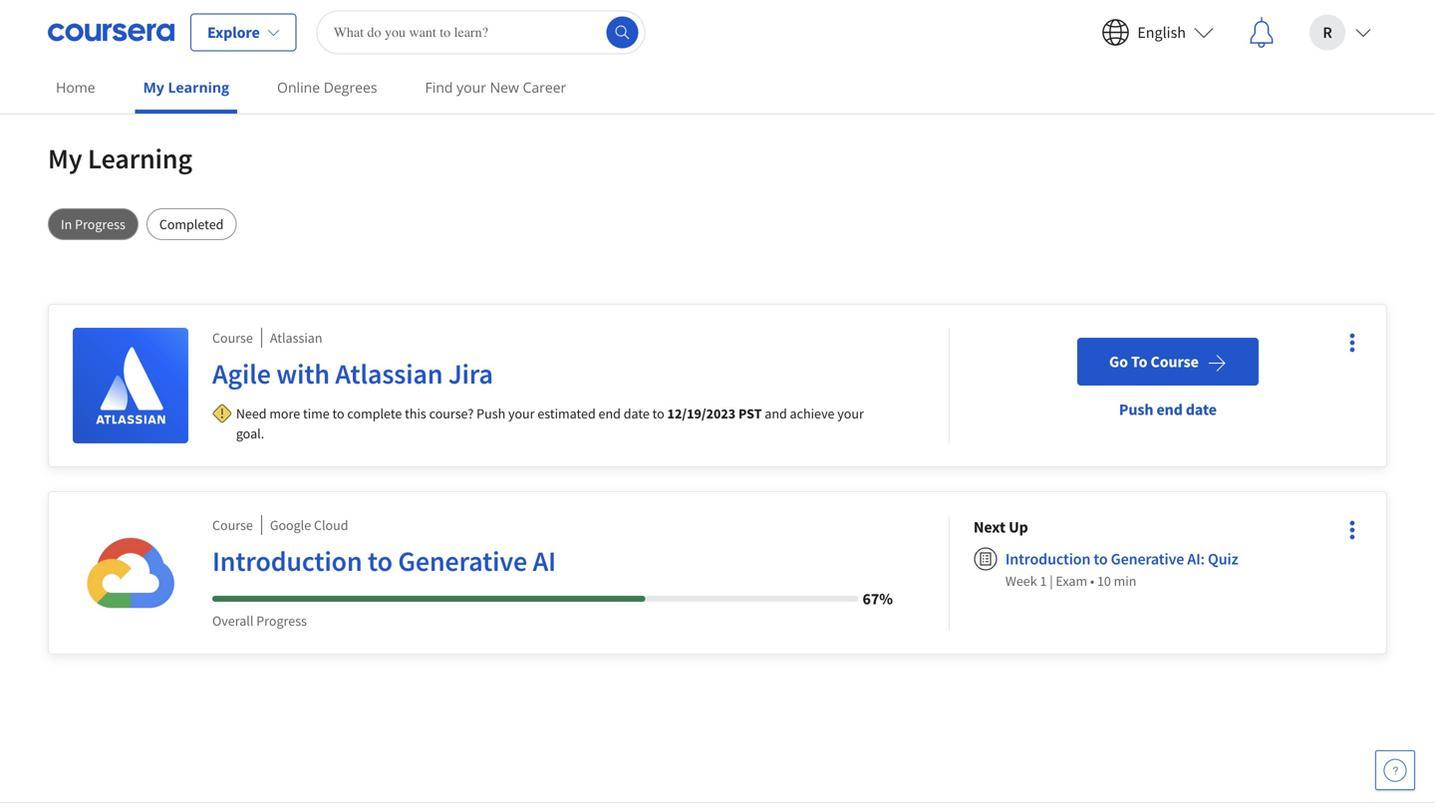 Task type: vqa. For each thing, say whether or not it's contained in the screenshot.
Overall
yes



Task type: describe. For each thing, give the bounding box(es) containing it.
course?
[[429, 405, 474, 423]]

goal.
[[236, 425, 264, 443]]

0 horizontal spatial date
[[624, 405, 650, 423]]

up
[[1009, 517, 1028, 537]]

google cloud
[[270, 516, 348, 534]]

tab list containing in progress
[[48, 208, 1388, 240]]

with
[[276, 356, 330, 391]]

find
[[425, 78, 453, 97]]

more option for introduction to generative ai image
[[1339, 516, 1367, 544]]

push inside "button"
[[1119, 400, 1154, 420]]

need more time to complete this course? push your estimated end date to 12/19/2023 pst
[[236, 405, 762, 423]]

explore
[[207, 22, 260, 42]]

your inside and achieve your goal.
[[838, 405, 864, 423]]

online degrees link
[[269, 65, 385, 110]]

degrees
[[324, 78, 377, 97]]

my inside my learning link
[[143, 78, 164, 97]]

estimated
[[538, 405, 596, 423]]

min
[[1114, 572, 1137, 590]]

generative for ai:
[[1111, 549, 1185, 569]]

push end date button
[[1103, 386, 1233, 434]]

1 vertical spatial atlassian
[[335, 356, 443, 391]]

agile with atlassian jira link
[[212, 356, 893, 400]]

0 horizontal spatial push
[[477, 405, 506, 423]]

1 vertical spatial my learning
[[48, 141, 192, 176]]

introduction for introduction to generative ai: quiz week 1 | exam • 10 min
[[1006, 549, 1091, 569]]

r
[[1323, 22, 1333, 42]]

course for agile with atlassian jira
[[212, 329, 253, 347]]

coursera image
[[48, 16, 174, 48]]

achieve
[[790, 405, 835, 423]]

jira
[[449, 356, 493, 391]]

home link
[[48, 65, 103, 110]]

course for introduction to generative ai
[[212, 516, 253, 534]]

0 horizontal spatial end
[[599, 405, 621, 423]]

1 vertical spatial my
[[48, 141, 82, 176]]

agile
[[212, 356, 271, 391]]

more
[[269, 405, 300, 423]]

quiz
[[1208, 549, 1239, 569]]

week
[[1006, 572, 1037, 590]]

0 vertical spatial atlassian
[[270, 329, 322, 347]]

12/19/2023
[[667, 405, 736, 423]]

date inside "button"
[[1186, 400, 1217, 420]]

in
[[61, 215, 72, 233]]

online
[[277, 78, 320, 97]]

find your new career link
[[417, 65, 574, 110]]

go
[[1110, 352, 1128, 372]]

course inside go to course button
[[1151, 352, 1199, 372]]

overall
[[212, 612, 254, 630]]

generative for ai
[[398, 544, 527, 579]]

1
[[1040, 572, 1047, 590]]

next
[[974, 517, 1006, 537]]

end inside "button"
[[1157, 400, 1183, 420]]

0 vertical spatial my learning
[[143, 78, 229, 97]]

ai
[[533, 544, 556, 579]]

agile with atlassian jira image
[[73, 328, 188, 444]]

google
[[270, 516, 311, 534]]

introduction to generative ai: quiz week 1 | exam • 10 min
[[1006, 549, 1239, 590]]

•
[[1090, 572, 1095, 590]]

1 vertical spatial learning
[[88, 141, 192, 176]]

completed button
[[146, 208, 237, 240]]



Task type: locate. For each thing, give the bounding box(es) containing it.
1 vertical spatial course
[[1151, 352, 1199, 372]]

0 vertical spatial course
[[212, 329, 253, 347]]

push right course?
[[477, 405, 506, 423]]

atlassian up complete
[[335, 356, 443, 391]]

your right find
[[457, 78, 486, 97]]

complete
[[347, 405, 402, 423]]

date down go to course button
[[1186, 400, 1217, 420]]

generative inside introduction to generative ai: quiz week 1 | exam • 10 min
[[1111, 549, 1185, 569]]

push end date
[[1119, 400, 1217, 420]]

0 horizontal spatial generative
[[398, 544, 527, 579]]

course right to
[[1151, 352, 1199, 372]]

0 vertical spatial learning
[[168, 78, 229, 97]]

need
[[236, 405, 267, 423]]

1 horizontal spatial atlassian
[[335, 356, 443, 391]]

help center image
[[1384, 759, 1408, 783]]

introduction to generative ai link
[[212, 543, 893, 587]]

this
[[405, 405, 426, 423]]

in progress button
[[48, 208, 138, 240]]

my learning down 'explore'
[[143, 78, 229, 97]]

r button
[[1294, 0, 1388, 64]]

my up in
[[48, 141, 82, 176]]

end down go to course button
[[1157, 400, 1183, 420]]

introduction inside introduction to generative ai: quiz week 1 | exam • 10 min
[[1006, 549, 1091, 569]]

pst
[[739, 405, 762, 423]]

None search field
[[317, 10, 646, 54]]

progress
[[75, 215, 125, 233], [256, 612, 307, 630]]

introduction up |
[[1006, 549, 1091, 569]]

end
[[1157, 400, 1183, 420], [599, 405, 621, 423]]

my
[[143, 78, 164, 97], [48, 141, 82, 176]]

What do you want to learn? text field
[[317, 10, 646, 54]]

new
[[490, 78, 519, 97]]

explore button
[[190, 13, 297, 51]]

introduction to generative ai
[[212, 544, 556, 579]]

to inside introduction to generative ai: quiz week 1 | exam • 10 min
[[1094, 549, 1108, 569]]

0 horizontal spatial my
[[48, 141, 82, 176]]

and
[[765, 405, 787, 423]]

go to course
[[1110, 352, 1199, 372]]

find your new career
[[425, 78, 566, 97]]

cloud
[[314, 516, 348, 534]]

course up agile
[[212, 329, 253, 347]]

atlassian
[[270, 329, 322, 347], [335, 356, 443, 391]]

more option for agile with atlassian jira image
[[1339, 329, 1367, 357]]

career
[[523, 78, 566, 97]]

0 horizontal spatial atlassian
[[270, 329, 322, 347]]

next up
[[974, 517, 1028, 537]]

0 horizontal spatial introduction
[[212, 544, 362, 579]]

generative up min
[[1111, 549, 1185, 569]]

my learning
[[143, 78, 229, 97], [48, 141, 192, 176]]

0 horizontal spatial progress
[[75, 215, 125, 233]]

2 vertical spatial course
[[212, 516, 253, 534]]

generative
[[398, 544, 527, 579], [1111, 549, 1185, 569]]

progress inside in progress button
[[75, 215, 125, 233]]

completed
[[159, 215, 224, 233]]

0 vertical spatial progress
[[75, 215, 125, 233]]

1 vertical spatial progress
[[256, 612, 307, 630]]

learning
[[168, 78, 229, 97], [88, 141, 192, 176]]

time
[[303, 405, 330, 423]]

atlassian up with
[[270, 329, 322, 347]]

home
[[56, 78, 95, 97]]

1 horizontal spatial your
[[508, 405, 535, 423]]

generative left ai
[[398, 544, 527, 579]]

date left 12/19/2023
[[624, 405, 650, 423]]

your
[[457, 78, 486, 97], [508, 405, 535, 423], [838, 405, 864, 423]]

|
[[1050, 572, 1053, 590]]

online degrees
[[277, 78, 377, 97]]

1 horizontal spatial date
[[1186, 400, 1217, 420]]

to
[[1131, 352, 1148, 372]]

my down coursera image
[[143, 78, 164, 97]]

progress for in progress
[[75, 215, 125, 233]]

learning down 'explore'
[[168, 78, 229, 97]]

introduction to generative ai image
[[73, 515, 188, 631]]

end right estimated
[[599, 405, 621, 423]]

overall progress
[[212, 612, 307, 630]]

in progress
[[61, 215, 125, 233]]

introduction down google
[[212, 544, 362, 579]]

1 horizontal spatial my
[[143, 78, 164, 97]]

progress for overall progress
[[256, 612, 307, 630]]

progress right the overall
[[256, 612, 307, 630]]

1 horizontal spatial generative
[[1111, 549, 1185, 569]]

push
[[1119, 400, 1154, 420], [477, 405, 506, 423]]

progress right in
[[75, 215, 125, 233]]

course
[[212, 329, 253, 347], [1151, 352, 1199, 372], [212, 516, 253, 534]]

my learning link
[[135, 65, 237, 114]]

course left google
[[212, 516, 253, 534]]

go to course button
[[1078, 338, 1259, 386]]

1 horizontal spatial push
[[1119, 400, 1154, 420]]

1 horizontal spatial end
[[1157, 400, 1183, 420]]

introduction for introduction to generative ai
[[212, 544, 362, 579]]

introduction
[[212, 544, 362, 579], [1006, 549, 1091, 569]]

my learning up in progress button
[[48, 141, 192, 176]]

2 horizontal spatial your
[[838, 405, 864, 423]]

ai:
[[1188, 549, 1205, 569]]

your right achieve
[[838, 405, 864, 423]]

to
[[332, 405, 345, 423], [653, 405, 665, 423], [368, 544, 393, 579], [1094, 549, 1108, 569]]

and achieve your goal.
[[236, 405, 864, 443]]

0 horizontal spatial your
[[457, 78, 486, 97]]

english
[[1138, 22, 1186, 42]]

10
[[1097, 572, 1111, 590]]

learning up in progress button
[[88, 141, 192, 176]]

1 horizontal spatial progress
[[256, 612, 307, 630]]

tab list
[[48, 208, 1388, 240]]

agile with atlassian jira
[[212, 356, 493, 391]]

0 vertical spatial my
[[143, 78, 164, 97]]

67%
[[863, 589, 893, 609]]

english button
[[1086, 0, 1230, 64]]

date
[[1186, 400, 1217, 420], [624, 405, 650, 423]]

1 horizontal spatial introduction
[[1006, 549, 1091, 569]]

your left estimated
[[508, 405, 535, 423]]

exam
[[1056, 572, 1088, 590]]

push down to
[[1119, 400, 1154, 420]]



